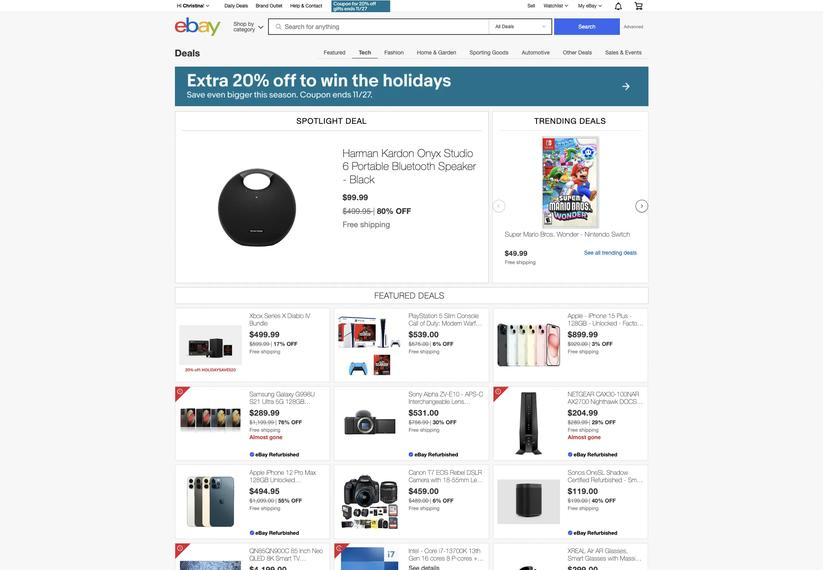 Task type: vqa. For each thing, say whether or not it's contained in the screenshot.


Task type: locate. For each thing, give the bounding box(es) containing it.
1 horizontal spatial almost
[[568, 434, 587, 440]]

zv-
[[441, 391, 449, 398]]

speaker down 'studio' on the right top of page
[[439, 160, 476, 173]]

off inside $539.00 $575.00 | 6% off free shipping
[[443, 341, 454, 347]]

help & contact link
[[291, 2, 323, 11]]

off inside $289.99 $1,199.99 | 76% off free shipping almost gone
[[292, 419, 302, 426]]

$494.95 $1,099.00 | 55% off free shipping
[[250, 486, 302, 511]]

sony
[[409, 391, 422, 398]]

2 horizontal spatial 128gb
[[568, 320, 587, 327]]

0 horizontal spatial +
[[434, 327, 438, 334]]

modem
[[568, 413, 589, 420]]

0 horizontal spatial speaker
[[439, 160, 476, 173]]

apple
[[568, 312, 583, 319], [250, 469, 265, 476]]

6% down 'kit'
[[433, 497, 442, 504]]

featured inside featured link
[[324, 49, 346, 56]]

gone down the 29%
[[588, 434, 601, 440]]

camera up deluxe
[[409, 476, 430, 483]]

8 down 13th
[[480, 555, 483, 562]]

cores down '16' on the right bottom of the page
[[415, 562, 429, 569]]

shipping down $49.99 at the top right
[[517, 259, 536, 265]]

& right home
[[434, 49, 437, 56]]

$204.99
[[568, 408, 599, 417]]

| inside $494.95 $1,099.00 | 55% off free shipping
[[276, 498, 277, 504]]

lens down dslr
[[471, 476, 484, 483]]

1 vertical spatial with
[[609, 555, 619, 562]]

unlocked down ultra
[[250, 406, 274, 413]]

0 vertical spatial smartphone
[[276, 406, 308, 413]]

x
[[283, 312, 286, 319]]

unlocked up all
[[593, 320, 618, 327]]

off right "55%"
[[292, 497, 302, 504]]

shipping for $539.00
[[420, 349, 440, 355]]

0 horizontal spatial bundle
[[250, 320, 268, 327]]

0 horizontal spatial gone
[[270, 434, 283, 440]]

| left 17% at left bottom
[[271, 341, 272, 347]]

1 horizontal spatial &
[[434, 49, 437, 56]]

bundle inside xbox series x diablo iv bundle $499.99 $599.99 | 17% off free shipping
[[250, 320, 268, 327]]

1 horizontal spatial with
[[609, 555, 619, 562]]

free inside $289.99 $1,199.99 | 76% off free shipping almost gone
[[250, 427, 260, 433]]

deals for other deals
[[579, 49, 593, 56]]

free inside $531.00 $756.99 | 30% off free shipping
[[409, 427, 419, 433]]

1 horizontal spatial +
[[474, 555, 478, 562]]

0 horizontal spatial 8
[[447, 555, 450, 562]]

playstation up of
[[409, 312, 438, 319]]

1 horizontal spatial 128gb
[[286, 398, 305, 405]]

off right 17% at left bottom
[[287, 341, 298, 347]]

spotlight deal
[[297, 116, 367, 125]]

0 horizontal spatial camera
[[409, 476, 430, 483]]

| inside $289.99 $1,199.99 | 76% off free shipping almost gone
[[276, 419, 277, 426]]

201"
[[568, 562, 581, 569]]

cores up 3.4...
[[458, 555, 472, 562]]

$199.00
[[568, 498, 588, 504]]

2 6% from the top
[[433, 497, 442, 504]]

| inside '$899.99 $929.00 | 3% off free shipping'
[[590, 341, 591, 347]]

1 horizontal spatial good
[[301, 484, 315, 491]]

0 horizontal spatial &
[[302, 3, 305, 9]]

smart inside qn85qn900c 85 inch neo qled 8k smart tv qn85qn900cfxza (2023)
[[276, 555, 292, 562]]

& right sales
[[621, 49, 624, 56]]

100nar
[[617, 391, 640, 398]]

iphone left 15
[[589, 312, 607, 319]]

camera inside sony alpha zv-e10 - aps-c interchangeable lens mirrorless vlog camera - black
[[449, 406, 469, 413]]

smartphone up $1,099.00 at left bottom
[[250, 484, 282, 491]]

deals link
[[175, 47, 200, 58]]

1 horizontal spatial bundle
[[414, 327, 432, 334]]

e-
[[409, 562, 415, 569]]

128gb for $289.99
[[286, 398, 305, 405]]

inch
[[300, 547, 311, 554]]

off inside '$899.99 $929.00 | 3% off free shipping'
[[603, 341, 613, 347]]

free down $199.00
[[568, 505, 578, 511]]

0 vertical spatial +
[[434, 327, 438, 334]]

onesl
[[587, 469, 605, 476]]

1 vertical spatial smartphone
[[250, 484, 282, 491]]

featured up "call"
[[375, 291, 416, 300]]

brand
[[256, 3, 269, 9]]

0 horizontal spatial iphone
[[266, 469, 284, 476]]

6%
[[433, 341, 442, 347], [433, 497, 442, 504]]

& for events
[[621, 49, 624, 56]]

$499.95 | 80% off
[[343, 206, 412, 215]]

| for $204.99
[[590, 419, 591, 426]]

harman kardon onyx studio 6 portable bluetooth speaker - black link
[[343, 146, 481, 186]]

off right the 29%
[[606, 419, 616, 426]]

free down $575.00
[[409, 349, 419, 355]]

2 horizontal spatial smart
[[629, 476, 644, 483]]

1 vertical spatial $289.99
[[568, 419, 588, 426]]

shop by category
[[234, 21, 255, 32]]

0 vertical spatial $289.99
[[250, 408, 280, 417]]

shipping for $531.00
[[420, 427, 440, 433]]

g998u
[[296, 391, 315, 398]]

1 horizontal spatial smart
[[568, 555, 584, 562]]

good inside apple iphone 12 pro max 128gb unlocked smartphone - very good
[[301, 484, 315, 491]]

portable
[[352, 160, 389, 173]]

cores up 30m
[[431, 555, 445, 562]]

ebay refurbished
[[256, 451, 299, 458], [415, 451, 459, 458], [574, 451, 618, 458], [256, 530, 299, 536], [574, 530, 618, 536]]

unlocked down 12
[[271, 476, 295, 483]]

good inside samsung galaxy g998u s21 ultra 5g 128gb unlocked smartphone - good
[[250, 413, 265, 420]]

help & contact
[[291, 3, 323, 9]]

free inside the $459.00 $489.00 | 6% off free shipping
[[409, 505, 419, 511]]

1 6% from the top
[[433, 341, 442, 347]]

smart for -
[[629, 476, 644, 483]]

other deals link
[[557, 45, 599, 60]]

apple inside apple - iphone 15 plus - 128gb - unlocked - factory warranty - all colors
[[568, 312, 583, 319]]

& for contact
[[302, 3, 305, 9]]

free for $459.00
[[409, 505, 419, 511]]

free inside $204.99 $289.99 | 29% off free shipping almost gone
[[568, 427, 578, 433]]

dslr
[[467, 469, 482, 476]]

1 vertical spatial featured
[[375, 291, 416, 300]]

0 vertical spatial 6%
[[433, 341, 442, 347]]

good for $494.95
[[301, 484, 315, 491]]

netgear cax30-100nar ax2700 nighthawk docsis 3.1 2.7gbps wifi cable modem router
[[568, 391, 642, 420]]

home
[[417, 49, 432, 56]]

your shopping cart image
[[634, 2, 643, 10]]

smartphone down 5g at bottom
[[276, 406, 308, 413]]

black inside harman kardon onyx studio 6 portable bluetooth speaker - black
[[350, 173, 375, 186]]

samsung galaxy g998u s21 ultra 5g 128gb unlocked smartphone - good
[[250, 391, 315, 420]]

apple up $494.95
[[250, 469, 265, 476]]

55mm
[[453, 476, 470, 483]]

bundle down of
[[414, 327, 432, 334]]

free for $531.00
[[409, 427, 419, 433]]

2 gone from the left
[[588, 434, 601, 440]]

0 vertical spatial bundle
[[250, 320, 268, 327]]

with up 'kit'
[[431, 476, 442, 483]]

help
[[291, 3, 300, 9]]

ebay refurbished up qn85qn900c
[[256, 530, 299, 536]]

1 horizontal spatial camera
[[449, 406, 469, 413]]

almost
[[250, 434, 268, 440], [568, 434, 587, 440]]

router
[[590, 413, 607, 420]]

& inside account navigation
[[302, 3, 305, 9]]

free inside $494.95 $1,099.00 | 55% off free shipping
[[250, 505, 260, 511]]

1 vertical spatial 128gb
[[286, 398, 305, 405]]

free inside '$899.99 $929.00 | 3% off free shipping'
[[568, 349, 578, 355]]

shipping inside $289.99 $1,199.99 | 76% off free shipping almost gone
[[261, 427, 281, 433]]

off inside $494.95 $1,099.00 | 55% off free shipping
[[292, 497, 302, 504]]

+ down duty:
[[434, 327, 438, 334]]

ebay refurbished up onesl
[[574, 451, 618, 458]]

free down $1,199.99
[[250, 427, 260, 433]]

| inside $539.00 $575.00 | 6% off free shipping
[[430, 341, 432, 347]]

0 horizontal spatial with
[[431, 476, 442, 483]]

0 horizontal spatial featured
[[324, 49, 346, 56]]

category
[[234, 26, 255, 32]]

0 vertical spatial iphone
[[589, 312, 607, 319]]

free down $1,099.00 at left bottom
[[250, 505, 260, 511]]

gone inside $289.99 $1,199.99 | 76% off free shipping almost gone
[[270, 434, 283, 440]]

off right 3%
[[603, 341, 613, 347]]

deals inside account navigation
[[236, 3, 248, 9]]

speaker inside sonos onesl shadow certified refurbished - smart speaker - airplay2
[[568, 484, 590, 491]]

shipping inside $119.00 $199.00 | 40% off free shipping
[[580, 505, 599, 511]]

| left 30%
[[430, 419, 432, 426]]

wifi
[[604, 406, 615, 413]]

free down the 'modem'
[[568, 427, 578, 433]]

free inside $539.00 $575.00 | 6% off free shipping
[[409, 349, 419, 355]]

with for kit
[[431, 476, 442, 483]]

1 vertical spatial iphone
[[266, 469, 284, 476]]

off right 30%
[[446, 419, 457, 426]]

shipping down $489.00
[[420, 505, 440, 511]]

1 vertical spatial apple
[[250, 469, 265, 476]]

all
[[597, 327, 603, 334]]

galaxy
[[276, 391, 294, 398]]

1 horizontal spatial playstation
[[440, 327, 468, 334]]

2 almost from the left
[[568, 434, 587, 440]]

gone for $204.99
[[588, 434, 601, 440]]

pro
[[295, 469, 303, 476]]

0 vertical spatial playstation
[[409, 312, 438, 319]]

plus
[[617, 312, 628, 319]]

1 horizontal spatial speaker
[[568, 484, 590, 491]]

1 vertical spatial speaker
[[568, 484, 590, 491]]

0 horizontal spatial almost
[[250, 434, 268, 440]]

128gb down galaxy
[[286, 398, 305, 405]]

ar
[[596, 547, 604, 554]]

almost for $204.99
[[568, 434, 587, 440]]

intel - core i7-13700k 13th gen 16 cores 8 p-cores + 8 e-cores 30m cache, 3.4... link
[[409, 547, 485, 569]]

ax2700
[[568, 398, 590, 405]]

featured for featured
[[324, 49, 346, 56]]

fashion link
[[378, 45, 411, 60]]

1 vertical spatial good
[[301, 484, 315, 491]]

xbox series x diablo iv bundle link
[[250, 312, 326, 327]]

128gb up $494.95
[[250, 476, 269, 483]]

apple up warranty
[[568, 312, 583, 319]]

1 vertical spatial 6%
[[433, 497, 442, 504]]

0 vertical spatial apple
[[568, 312, 583, 319]]

almost for $289.99
[[250, 434, 268, 440]]

0 vertical spatial speaker
[[439, 160, 476, 173]]

certified
[[568, 476, 590, 483]]

1 horizontal spatial lens
[[471, 476, 484, 483]]

| inside $119.00 $199.00 | 40% off free shipping
[[590, 498, 591, 504]]

6% down $539.00 at the bottom of the page
[[433, 341, 442, 347]]

camera inside canon t7 eos rebel dslr camera with 18-55mm lens deluxe kit editing software
[[409, 476, 430, 483]]

0 vertical spatial featured
[[324, 49, 346, 56]]

sales & events link
[[599, 45, 649, 60]]

free inside $119.00 $199.00 | 40% off free shipping
[[568, 505, 578, 511]]

t7
[[428, 469, 435, 476]]

1 horizontal spatial apple
[[568, 312, 583, 319]]

shipping down 17% at left bottom
[[261, 349, 281, 355]]

8 left "p-"
[[447, 555, 450, 562]]

free down $489.00
[[409, 505, 419, 511]]

shipping for $204.99
[[580, 427, 599, 433]]

6% inside $539.00 $575.00 | 6% off free shipping
[[433, 341, 442, 347]]

with down glasses,
[[609, 555, 619, 562]]

1 vertical spatial free shipping
[[505, 259, 536, 265]]

bundle
[[250, 320, 268, 327], [414, 327, 432, 334]]

smart down shadow at the right bottom
[[629, 476, 644, 483]]

free inside xbox series x diablo iv bundle $499.99 $599.99 | 17% off free shipping
[[250, 349, 260, 355]]

off for $459.00
[[443, 497, 454, 504]]

0 vertical spatial camera
[[449, 406, 469, 413]]

$289.99
[[250, 408, 280, 417], [568, 419, 588, 426]]

smart inside sonos onesl shadow certified refurbished - smart speaker - airplay2
[[629, 476, 644, 483]]

off inside $119.00 $199.00 | 40% off free shipping
[[606, 497, 616, 504]]

with inside canon t7 eos rebel dslr camera with 18-55mm lens deluxe kit editing software
[[431, 476, 442, 483]]

smart for 8k
[[276, 555, 292, 562]]

shipping
[[361, 220, 390, 229], [517, 259, 536, 265], [261, 349, 281, 355], [420, 349, 440, 355], [580, 349, 599, 355], [261, 427, 281, 433], [420, 427, 440, 433], [580, 427, 599, 433], [261, 505, 281, 511], [420, 505, 440, 511], [580, 505, 599, 511]]

free for $494.95
[[250, 505, 260, 511]]

off inside $204.99 $289.99 | 29% off free shipping almost gone
[[606, 419, 616, 426]]

black down mirrorless
[[409, 413, 423, 420]]

cax30-
[[597, 391, 617, 398]]

1 horizontal spatial gone
[[588, 434, 601, 440]]

apple inside apple iphone 12 pro max 128gb unlocked smartphone - very good
[[250, 469, 265, 476]]

& right help
[[302, 3, 305, 9]]

- inside harman kardon onyx studio 6 portable bluetooth speaker - black
[[343, 173, 347, 186]]

shipping inside $531.00 $756.99 | 30% off free shipping
[[420, 427, 440, 433]]

13700k
[[446, 547, 467, 554]]

off inside $531.00 $756.99 | 30% off free shipping
[[446, 419, 457, 426]]

0 horizontal spatial lens
[[452, 398, 465, 405]]

0 vertical spatial unlocked
[[593, 320, 618, 327]]

| down $459.00
[[430, 498, 432, 504]]

2 vertical spatial 128gb
[[250, 476, 269, 483]]

1 horizontal spatial iphone
[[589, 312, 607, 319]]

almost inside $204.99 $289.99 | 29% off free shipping almost gone
[[568, 434, 587, 440]]

good down s21
[[250, 413, 265, 420]]

deals inside tech menu bar
[[579, 49, 593, 56]]

-
[[343, 173, 347, 186], [581, 230, 583, 238], [585, 312, 587, 319], [630, 312, 632, 319], [589, 320, 591, 327], [620, 320, 622, 327], [593, 327, 595, 334], [462, 391, 464, 398], [310, 406, 312, 413], [471, 406, 473, 413], [625, 476, 627, 483], [284, 484, 286, 491], [592, 484, 594, 491], [421, 547, 423, 554]]

0 horizontal spatial playstation
[[409, 312, 438, 319]]

qled
[[250, 555, 265, 562]]

0 vertical spatial black
[[350, 173, 375, 186]]

off down playstation 5 slim console call of duty: modern warfare iii bundle + playstation link
[[443, 341, 454, 347]]

see
[[585, 250, 594, 256]]

1 horizontal spatial $289.99
[[568, 419, 588, 426]]

slim
[[445, 312, 456, 319]]

smart inside xreal air ar glasses, smart glasses with massive 201" micro-oled virtual theater
[[568, 555, 584, 562]]

| left 76%
[[276, 419, 277, 426]]

1 vertical spatial unlocked
[[250, 406, 274, 413]]

deals for featured deals
[[419, 291, 445, 300]]

xreal
[[568, 547, 586, 554]]

1 horizontal spatial 8
[[480, 555, 483, 562]]

off for $899.99
[[603, 341, 613, 347]]

gone
[[270, 434, 283, 440], [588, 434, 601, 440]]

shipping down 30%
[[420, 427, 440, 433]]

p-
[[452, 555, 458, 562]]

128gb inside samsung galaxy g998u s21 ultra 5g 128gb unlocked smartphone - good
[[286, 398, 305, 405]]

0 horizontal spatial good
[[250, 413, 265, 420]]

smart up qn85qn900cfxza
[[276, 555, 292, 562]]

refurbished up airplay2
[[592, 476, 623, 483]]

0 vertical spatial lens
[[452, 398, 465, 405]]

smart down 'xreal'
[[568, 555, 584, 562]]

with
[[431, 476, 442, 483], [609, 555, 619, 562]]

off right 40%
[[606, 497, 616, 504]]

- inside intel - core i7-13700k 13th gen 16 cores 8 p-cores + 8 e-cores 30m cache, 3.4...
[[421, 547, 423, 554]]

+ down 13th
[[474, 555, 478, 562]]

camera down "e10"
[[449, 406, 469, 413]]

| for $289.99
[[276, 419, 277, 426]]

unlocked inside apple - iphone 15 plus - 128gb - unlocked - factory warranty - all colors
[[593, 320, 618, 327]]

intel
[[409, 547, 419, 554]]

bluetooth
[[392, 160, 436, 173]]

daily deals link
[[225, 2, 248, 11]]

1 vertical spatial +
[[474, 555, 478, 562]]

cache,
[[445, 562, 464, 569]]

| inside $531.00 $756.99 | 30% off free shipping
[[430, 419, 432, 426]]

1 horizontal spatial black
[[409, 413, 423, 420]]

2 horizontal spatial &
[[621, 49, 624, 56]]

$119.00
[[568, 486, 599, 496]]

off inside the $459.00 $489.00 | 6% off free shipping
[[443, 497, 454, 504]]

None submit
[[555, 18, 621, 35]]

0 vertical spatial free shipping
[[343, 220, 390, 229]]

shipping inside xbox series x diablo iv bundle $499.99 $599.99 | 17% off free shipping
[[261, 349, 281, 355]]

off for $119.00
[[606, 497, 616, 504]]

1 gone from the left
[[270, 434, 283, 440]]

shipping inside '$899.99 $929.00 | 3% off free shipping'
[[580, 349, 599, 355]]

6% inside the $459.00 $489.00 | 6% off free shipping
[[433, 497, 442, 504]]

shipping down the 29%
[[580, 427, 599, 433]]

5g
[[276, 398, 284, 405]]

1 almost from the left
[[250, 434, 268, 440]]

| left 40%
[[590, 498, 591, 504]]

| for $899.99
[[590, 341, 591, 347]]

shipping down $575.00
[[420, 349, 440, 355]]

| left the 29%
[[590, 419, 591, 426]]

speaker down certified
[[568, 484, 590, 491]]

xbox
[[250, 312, 263, 319]]

13th
[[469, 547, 481, 554]]

bundle inside playstation 5 slim console call of duty: modern warfare iii bundle + playstation
[[414, 327, 432, 334]]

free shipping down the $499.95
[[343, 220, 390, 229]]

speaker inside harman kardon onyx studio 6 portable bluetooth speaker - black
[[439, 160, 476, 173]]

s21
[[250, 398, 261, 405]]

free down $49.99 at the top right
[[505, 259, 515, 265]]

switch
[[612, 230, 630, 238]]

featured left tech link
[[324, 49, 346, 56]]

gone inside $204.99 $289.99 | 29% off free shipping almost gone
[[588, 434, 601, 440]]

speaker for certified
[[568, 484, 590, 491]]

| left the 80%
[[373, 206, 375, 215]]

free down $599.99
[[250, 349, 260, 355]]

0 horizontal spatial smart
[[276, 555, 292, 562]]

very
[[288, 484, 299, 491]]

0 vertical spatial 128gb
[[568, 320, 587, 327]]

1 vertical spatial camera
[[409, 476, 430, 483]]

shipping inside $204.99 $289.99 | 29% off free shipping almost gone
[[580, 427, 599, 433]]

free for $289.99
[[250, 427, 260, 433]]

1 vertical spatial bundle
[[414, 327, 432, 334]]

shipping down $1,199.99
[[261, 427, 281, 433]]

shipping down $1,099.00 at left bottom
[[261, 505, 281, 511]]

ebay refurbished up the t7
[[415, 451, 459, 458]]

0 horizontal spatial 128gb
[[250, 476, 269, 483]]

0 vertical spatial with
[[431, 476, 442, 483]]

almost inside $289.99 $1,199.99 | 76% off free shipping almost gone
[[250, 434, 268, 440]]

bundle down xbox
[[250, 320, 268, 327]]

ebay up qn85qn900c
[[256, 530, 268, 536]]

128gb inside apple - iphone 15 plus - 128gb - unlocked - factory warranty - all colors
[[568, 320, 587, 327]]

apple iphone 12 pro max 128gb unlocked smartphone - very good
[[250, 469, 316, 491]]

2 8 from the left
[[480, 555, 483, 562]]

refurbished inside sonos onesl shadow certified refurbished - smart speaker - airplay2
[[592, 476, 623, 483]]

tech link
[[353, 45, 378, 60]]

- inside samsung galaxy g998u s21 ultra 5g 128gb unlocked smartphone - good
[[310, 406, 312, 413]]

off inside xbox series x diablo iv bundle $499.99 $599.99 | 17% off free shipping
[[287, 341, 298, 347]]

6% for $459.00
[[433, 497, 442, 504]]

shipping inside $494.95 $1,099.00 | 55% off free shipping
[[261, 505, 281, 511]]

| inside the $459.00 $489.00 | 6% off free shipping
[[430, 498, 432, 504]]

i7-
[[439, 547, 446, 554]]

+ inside playstation 5 slim console call of duty: modern warfare iii bundle + playstation
[[434, 327, 438, 334]]

29%
[[592, 419, 604, 426]]

iphone left 12
[[266, 469, 284, 476]]

128gb up warranty
[[568, 320, 587, 327]]

$539.00 $575.00 | 6% off free shipping
[[409, 330, 454, 355]]

lens inside canon t7 eos rebel dslr camera with 18-55mm lens deluxe kit editing software
[[471, 476, 484, 483]]

smartphone inside apple iphone 12 pro max 128gb unlocked smartphone - very good
[[250, 484, 282, 491]]

colors
[[604, 327, 621, 334]]

| for $494.95
[[276, 498, 277, 504]]

deals for trending deals
[[580, 116, 607, 125]]

off right 76%
[[292, 419, 302, 426]]

ebay refurbished up ar
[[574, 530, 618, 536]]

unlocked inside samsung galaxy g998u s21 ultra 5g 128gb unlocked smartphone - good
[[250, 406, 274, 413]]

1 horizontal spatial featured
[[375, 291, 416, 300]]

lens down "e10"
[[452, 398, 465, 405]]

with inside xreal air ar glasses, smart glasses with massive 201" micro-oled virtual theater
[[609, 555, 619, 562]]

0 horizontal spatial $289.99
[[250, 408, 280, 417]]

| left 3%
[[590, 341, 591, 347]]

shipping inside $539.00 $575.00 | 6% off free shipping
[[420, 349, 440, 355]]

my ebay
[[579, 3, 597, 9]]

black down 'portable' at the top left of page
[[350, 173, 375, 186]]

interchangeable
[[409, 398, 450, 405]]

0 vertical spatial good
[[250, 413, 265, 420]]

off down editing
[[443, 497, 454, 504]]

1 vertical spatial black
[[409, 413, 423, 420]]

almost down $1,199.99
[[250, 434, 268, 440]]

playstation 5 slim console call of duty: modern warfare iii bundle + playstation
[[409, 312, 484, 334]]

$289.99 down $204.99 at the bottom right of the page
[[568, 419, 588, 426]]

| down $539.00 at the bottom of the page
[[430, 341, 432, 347]]

15
[[609, 312, 616, 319]]

fashion
[[385, 49, 404, 56]]

2 vertical spatial unlocked
[[271, 476, 295, 483]]

1 vertical spatial lens
[[471, 476, 484, 483]]

shipping inside the $459.00 $489.00 | 6% off free shipping
[[420, 505, 440, 511]]

daily
[[225, 3, 235, 9]]

extra 20% off to win the holidays save even bigger this season. coupon ends 11/27. image
[[175, 67, 649, 106]]

apple for $899.99
[[568, 312, 583, 319]]

free down $929.00
[[568, 349, 578, 355]]

free shipping
[[343, 220, 390, 229], [505, 259, 536, 265]]

0 horizontal spatial apple
[[250, 469, 265, 476]]

ebay right my
[[587, 3, 597, 9]]

tech tab list
[[317, 44, 649, 60]]

| inside $204.99 $289.99 | 29% off free shipping almost gone
[[590, 419, 591, 426]]

$1,099.00
[[250, 498, 274, 504]]

mirrorless
[[409, 406, 434, 413]]

0 horizontal spatial black
[[350, 173, 375, 186]]

almost down the 'modem'
[[568, 434, 587, 440]]

+ inside intel - core i7-13700k 13th gen 16 cores 8 p-cores + 8 e-cores 30m cache, 3.4...
[[474, 555, 478, 562]]



Task type: describe. For each thing, give the bounding box(es) containing it.
nintendo
[[585, 230, 610, 238]]

warfare
[[464, 320, 484, 327]]

iv
[[306, 312, 310, 319]]

other
[[564, 49, 577, 56]]

- inside super mario bros. wonder - nintendo switch link
[[581, 230, 583, 238]]

off for $494.95
[[292, 497, 302, 504]]

$459.00 $489.00 | 6% off free shipping
[[409, 486, 454, 511]]

refurbished up 12
[[269, 451, 299, 458]]

(2023)
[[305, 562, 322, 569]]

trending deals
[[535, 116, 607, 125]]

free for $119.00
[[568, 505, 578, 511]]

lens inside sony alpha zv-e10 - aps-c interchangeable lens mirrorless vlog camera - black
[[452, 398, 465, 405]]

shipping for $289.99
[[261, 427, 281, 433]]

$499.99
[[250, 330, 280, 339]]

black inside sony alpha zv-e10 - aps-c interchangeable lens mirrorless vlog camera - black
[[409, 413, 423, 420]]

account navigation
[[173, 0, 649, 13]]

$899.99
[[568, 330, 599, 339]]

smartphone inside samsung galaxy g998u s21 ultra 5g 128gb unlocked smartphone - good
[[276, 406, 308, 413]]

sell
[[528, 3, 536, 8]]

| for $539.00
[[430, 341, 432, 347]]

ebay refurbished for $494.95
[[256, 530, 299, 536]]

intel - core i7-13700k 13th gen 16 cores 8 p-cores + 8 e-cores 30m cache, 3.4...
[[409, 547, 483, 569]]

shipping for $459.00
[[420, 505, 440, 511]]

bros.
[[541, 230, 555, 238]]

2.7gbps
[[579, 406, 602, 413]]

apple for $494.95
[[250, 469, 265, 476]]

shipping for $119.00
[[580, 505, 599, 511]]

128gb for $899.99
[[568, 320, 587, 327]]

super mario bros. wonder - nintendo switch
[[505, 230, 630, 238]]

$289.99 $1,199.99 | 76% off free shipping almost gone
[[250, 408, 302, 440]]

qn85qn900cfxza
[[250, 562, 303, 569]]

0 horizontal spatial free shipping
[[343, 220, 390, 229]]

free for $899.99
[[568, 349, 578, 355]]

iphone inside apple iphone 12 pro max 128gb unlocked smartphone - very good
[[266, 469, 284, 476]]

| inside xbox series x diablo iv bundle $499.99 $599.99 | 17% off free shipping
[[271, 341, 272, 347]]

refurbished up ar
[[588, 530, 618, 536]]

$289.99 inside $204.99 $289.99 | 29% off free shipping almost gone
[[568, 419, 588, 426]]

contact
[[306, 3, 323, 9]]

1 horizontal spatial free shipping
[[505, 259, 536, 265]]

1 horizontal spatial cores
[[431, 555, 445, 562]]

home & garden
[[417, 49, 457, 56]]

xbox series x diablo iv bundle $499.99 $599.99 | 17% off free shipping
[[250, 312, 310, 355]]

$494.95
[[250, 486, 280, 496]]

$1,199.99
[[250, 419, 274, 426]]

sony alpha zv-e10 - aps-c interchangeable lens mirrorless vlog camera - black
[[409, 391, 484, 420]]

refurbished up onesl
[[588, 451, 618, 458]]

$119.00 $199.00 | 40% off free shipping
[[568, 486, 616, 511]]

shop by category banner
[[173, 0, 649, 38]]

call
[[409, 320, 419, 327]]

free for $539.00
[[409, 349, 419, 355]]

| inside $499.95 | 80% off
[[373, 206, 375, 215]]

free down the $499.95
[[343, 220, 358, 229]]

refurbished up 85
[[269, 530, 299, 536]]

ebay up sonos
[[574, 451, 587, 458]]

iphone inside apple - iphone 15 plus - 128gb - unlocked - factory warranty - all colors
[[589, 312, 607, 319]]

nighthawk
[[591, 398, 619, 405]]

gone for $289.99
[[270, 434, 283, 440]]

get an extra 20% off image
[[332, 0, 391, 12]]

spotlight
[[297, 116, 343, 125]]

1 vertical spatial playstation
[[440, 327, 468, 334]]

wonder
[[557, 230, 579, 238]]

6% for $539.00
[[433, 341, 442, 347]]

& for garden
[[434, 49, 437, 56]]

3%
[[592, 341, 601, 347]]

tech menu bar
[[317, 44, 649, 60]]

c
[[479, 391, 484, 398]]

see all trending deals
[[585, 250, 637, 256]]

| for $119.00
[[590, 498, 591, 504]]

software
[[456, 484, 479, 491]]

128gb inside apple iphone 12 pro max 128gb unlocked smartphone - very good
[[250, 476, 269, 483]]

80%
[[377, 206, 394, 215]]

off for $204.99
[[606, 419, 616, 426]]

deal
[[346, 116, 367, 125]]

shipping for $899.99
[[580, 349, 599, 355]]

none submit inside shop by category banner
[[555, 18, 621, 35]]

kit
[[429, 484, 435, 491]]

Search for anything text field
[[269, 19, 488, 34]]

6
[[343, 160, 349, 173]]

55%
[[278, 497, 290, 504]]

automotive
[[522, 49, 550, 56]]

3.1
[[568, 406, 577, 413]]

harman kardon onyx studio 6 portable bluetooth speaker - black
[[343, 146, 476, 186]]

18-
[[443, 476, 453, 483]]

sporting goods
[[470, 49, 509, 56]]

$756.99
[[409, 419, 429, 426]]

$289.99 inside $289.99 $1,199.99 | 76% off free shipping almost gone
[[250, 408, 280, 417]]

console
[[457, 312, 479, 319]]

with for virtual
[[609, 555, 619, 562]]

30m
[[431, 562, 443, 569]]

$929.00
[[568, 341, 588, 347]]

canon t7 eos rebel dslr camera with 18-55mm lens deluxe kit editing software
[[409, 469, 484, 491]]

sales & events
[[606, 49, 642, 56]]

iii
[[409, 327, 412, 334]]

series
[[265, 312, 281, 319]]

kardon
[[382, 146, 415, 159]]

- inside apple iphone 12 pro max 128gb unlocked smartphone - very good
[[284, 484, 286, 491]]

micro-
[[583, 562, 599, 569]]

ebay refurbished for $119.00
[[574, 530, 618, 536]]

docsis
[[620, 398, 642, 405]]

sony alpha zv-e10 - aps-c interchangeable lens mirrorless vlog camera - black link
[[409, 391, 485, 420]]

| for $459.00
[[430, 498, 432, 504]]

ebay up 'xreal'
[[574, 530, 587, 536]]

$531.00 $756.99 | 30% off free shipping
[[409, 408, 457, 433]]

0 horizontal spatial cores
[[415, 562, 429, 569]]

samsung galaxy g998u s21 ultra 5g 128gb unlocked smartphone - good link
[[250, 391, 326, 420]]

sporting
[[470, 49, 491, 56]]

garden
[[439, 49, 457, 56]]

harman
[[343, 146, 379, 159]]

unlocked inside apple iphone 12 pro max 128gb unlocked smartphone - very good
[[271, 476, 295, 483]]

other deals
[[564, 49, 593, 56]]

deals for daily deals
[[236, 3, 248, 9]]

ebay refurbished up 12
[[256, 451, 299, 458]]

deluxe
[[409, 484, 427, 491]]

ebay inside my ebay link
[[587, 3, 597, 9]]

off for $539.00
[[443, 341, 454, 347]]

ebay refurbished for $531.00
[[415, 451, 459, 458]]

of
[[420, 320, 425, 327]]

neo
[[312, 547, 323, 554]]

qn85qn900c 85 inch neo qled 8k smart tv qn85qn900cfxza (2023) link
[[250, 547, 326, 569]]

off for $531.00
[[446, 419, 457, 426]]

$49.99
[[505, 249, 528, 257]]

airplay2
[[596, 484, 616, 491]]

apple iphone 12 pro max 128gb unlocked smartphone - very good link
[[250, 469, 326, 491]]

refurbished up eos
[[429, 451, 459, 458]]

sell link
[[525, 3, 539, 8]]

featured link
[[317, 45, 353, 60]]

shipping for $494.95
[[261, 505, 281, 511]]

qn85qn900c 85 inch neo qled 8k smart tv qn85qn900cfxza (2023)
[[250, 547, 323, 569]]

tv
[[293, 555, 300, 562]]

netgear
[[568, 391, 595, 398]]

free for $204.99
[[568, 427, 578, 433]]

ebay up the canon
[[415, 451, 427, 458]]

2 horizontal spatial cores
[[458, 555, 472, 562]]

good for $289.99
[[250, 413, 265, 420]]

modern
[[442, 320, 463, 327]]

16
[[422, 555, 429, 562]]

super
[[505, 230, 522, 238]]

off for $289.99
[[292, 419, 302, 426]]

featured for featured deals
[[375, 291, 416, 300]]

ebay down $1,199.99
[[256, 451, 268, 458]]

| for $531.00
[[430, 419, 432, 426]]

8k
[[267, 555, 274, 562]]

1 8 from the left
[[447, 555, 450, 562]]

sales
[[606, 49, 619, 56]]

ultra
[[262, 398, 274, 405]]

trending
[[535, 116, 577, 125]]

speaker for studio
[[439, 160, 476, 173]]

off right the 80%
[[396, 206, 412, 215]]

shipping down $499.95 | 80% off
[[361, 220, 390, 229]]



